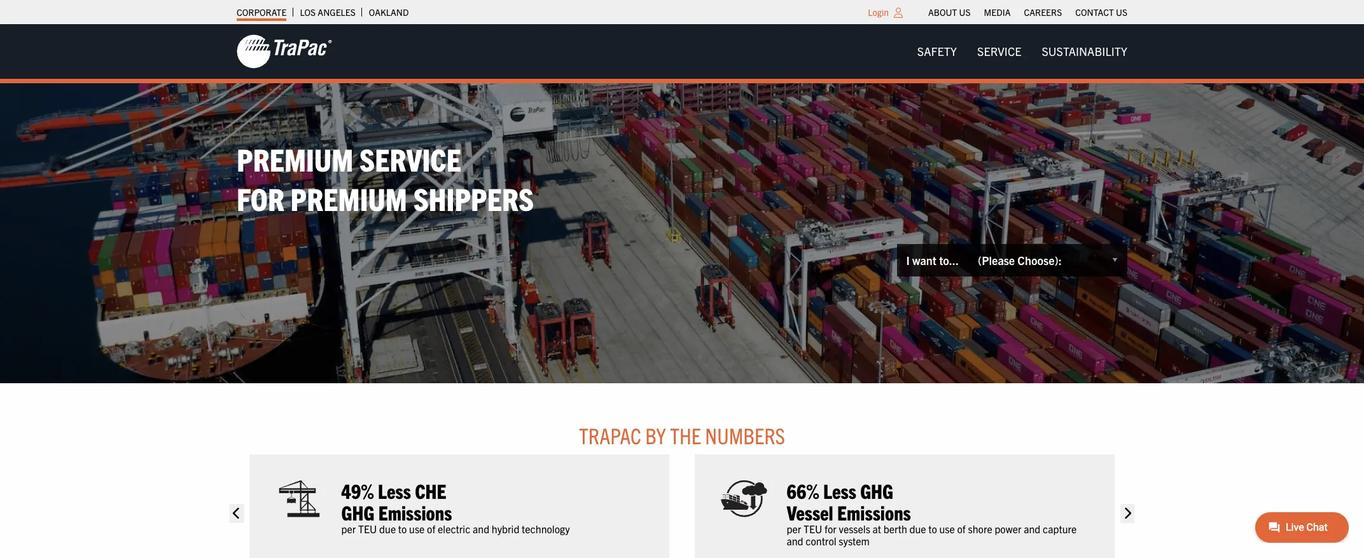 Task type: locate. For each thing, give the bounding box(es) containing it.
and right 'power'
[[1024, 523, 1041, 536]]

1 use from the left
[[410, 523, 425, 536]]

1 less from the left
[[378, 479, 411, 503]]

1 horizontal spatial emissions
[[838, 500, 911, 525]]

0 horizontal spatial teu
[[359, 523, 377, 536]]

and
[[473, 523, 490, 536], [1024, 523, 1041, 536], [787, 535, 804, 548]]

less right '66%'
[[824, 479, 857, 503]]

the
[[670, 422, 701, 449]]

service inside premium service for premium shippers
[[360, 139, 461, 178]]

1 horizontal spatial ghg
[[861, 479, 894, 503]]

us right contact
[[1116, 6, 1128, 18]]

use left electric
[[410, 523, 425, 536]]

service link
[[967, 39, 1032, 64]]

corporate
[[237, 6, 287, 18]]

0 horizontal spatial use
[[410, 523, 425, 536]]

teu inside 49% less che ghg emissions per teu due to use of electric and hybrid technology
[[359, 523, 377, 536]]

hybrid
[[492, 523, 520, 536]]

0 vertical spatial premium
[[237, 139, 353, 178]]

menu bar up service link
[[922, 3, 1134, 21]]

about us link
[[928, 3, 971, 21]]

0 horizontal spatial and
[[473, 523, 490, 536]]

at
[[873, 523, 882, 536]]

2 due from the left
[[910, 523, 927, 536]]

for
[[237, 179, 284, 218]]

technology
[[522, 523, 570, 536]]

1 horizontal spatial to
[[929, 523, 938, 536]]

0 horizontal spatial of
[[427, 523, 436, 536]]

by
[[645, 422, 666, 449]]

due
[[380, 523, 396, 536], [910, 523, 927, 536]]

per down the 49%
[[342, 523, 356, 536]]

los
[[300, 6, 316, 18]]

emissions inside 49% less che ghg emissions per teu due to use of electric and hybrid technology
[[379, 500, 452, 525]]

premium
[[237, 139, 353, 178], [291, 179, 407, 218]]

0 horizontal spatial ghg
[[342, 500, 375, 525]]

2 teu from the left
[[804, 523, 823, 536]]

2 less from the left
[[824, 479, 857, 503]]

to left electric
[[399, 523, 407, 536]]

us
[[959, 6, 971, 18], [1116, 6, 1128, 18]]

per left control on the right of page
[[787, 523, 802, 536]]

0 vertical spatial service
[[977, 44, 1022, 59]]

1 horizontal spatial due
[[910, 523, 927, 536]]

us for about us
[[959, 6, 971, 18]]

shore
[[968, 523, 993, 536]]

0 horizontal spatial emissions
[[379, 500, 452, 525]]

less inside 66% less ghg vessel emissions per teu for vessels at berth due to use of shore power and capture and control system
[[824, 479, 857, 503]]

to right the berth
[[929, 523, 938, 536]]

vessel
[[787, 500, 834, 525]]

1 horizontal spatial teu
[[804, 523, 823, 536]]

menu bar
[[922, 3, 1134, 21], [907, 39, 1138, 64]]

control
[[806, 535, 837, 548]]

per inside 49% less che ghg emissions per teu due to use of electric and hybrid technology
[[342, 523, 356, 536]]

use inside 66% less ghg vessel emissions per teu for vessels at berth due to use of shore power and capture and control system
[[940, 523, 955, 536]]

teu
[[359, 523, 377, 536], [804, 523, 823, 536]]

0 horizontal spatial to
[[399, 523, 407, 536]]

emissions right the 49%
[[379, 500, 452, 525]]

system
[[839, 535, 870, 548]]

login
[[868, 6, 889, 18]]

0 horizontal spatial us
[[959, 6, 971, 18]]

1 horizontal spatial service
[[977, 44, 1022, 59]]

2 horizontal spatial and
[[1024, 523, 1041, 536]]

per for vessel
[[787, 523, 802, 536]]

premium service for premium shippers
[[237, 139, 534, 218]]

2 per from the left
[[787, 523, 802, 536]]

49% less che ghg emissions per teu due to use of electric and hybrid technology
[[342, 479, 570, 536]]

1 due from the left
[[380, 523, 396, 536]]

i want to...
[[906, 253, 959, 268]]

2 emissions from the left
[[838, 500, 911, 525]]

0 vertical spatial menu bar
[[922, 3, 1134, 21]]

1 teu from the left
[[359, 523, 377, 536]]

1 horizontal spatial use
[[940, 523, 955, 536]]

use
[[410, 523, 425, 536], [940, 523, 955, 536]]

media link
[[984, 3, 1011, 21]]

corporate link
[[237, 3, 287, 21]]

1 horizontal spatial and
[[787, 535, 804, 548]]

contact us
[[1076, 6, 1128, 18]]

service
[[977, 44, 1022, 59], [360, 139, 461, 178]]

emissions up system
[[838, 500, 911, 525]]

1 us from the left
[[959, 6, 971, 18]]

login link
[[868, 6, 889, 18]]

1 emissions from the left
[[379, 500, 452, 525]]

0 horizontal spatial less
[[378, 479, 411, 503]]

emissions for ghg
[[838, 500, 911, 525]]

us right about
[[959, 6, 971, 18]]

contact us link
[[1076, 3, 1128, 21]]

of left electric
[[427, 523, 436, 536]]

2 us from the left
[[1116, 6, 1128, 18]]

to
[[399, 523, 407, 536], [929, 523, 938, 536]]

of left shore at the bottom of page
[[958, 523, 966, 536]]

1 of from the left
[[427, 523, 436, 536]]

less inside 49% less che ghg emissions per teu due to use of electric and hybrid technology
[[378, 479, 411, 503]]

2 to from the left
[[929, 523, 938, 536]]

corporate image
[[237, 34, 332, 69]]

teu down the 49%
[[359, 523, 377, 536]]

menu bar containing about us
[[922, 3, 1134, 21]]

emissions for che
[[379, 500, 452, 525]]

1 per from the left
[[342, 523, 356, 536]]

electric
[[438, 523, 471, 536]]

less for vessel
[[824, 479, 857, 503]]

0 horizontal spatial due
[[380, 523, 396, 536]]

want
[[912, 253, 937, 268]]

use left shore at the bottom of page
[[940, 523, 955, 536]]

per inside 66% less ghg vessel emissions per teu for vessels at berth due to use of shore power and capture and control system
[[787, 523, 802, 536]]

and left control on the right of page
[[787, 535, 804, 548]]

shippers
[[413, 179, 534, 218]]

1 vertical spatial menu bar
[[907, 39, 1138, 64]]

due inside 49% less che ghg emissions per teu due to use of electric and hybrid technology
[[380, 523, 396, 536]]

1 vertical spatial service
[[360, 139, 461, 178]]

teu inside 66% less ghg vessel emissions per teu for vessels at berth due to use of shore power and capture and control system
[[804, 523, 823, 536]]

1 horizontal spatial per
[[787, 523, 802, 536]]

solid image
[[1120, 505, 1135, 524]]

0 horizontal spatial service
[[360, 139, 461, 178]]

2 use from the left
[[940, 523, 955, 536]]

us inside about us link
[[959, 6, 971, 18]]

careers
[[1024, 6, 1062, 18]]

per
[[342, 523, 356, 536], [787, 523, 802, 536]]

teu left the for
[[804, 523, 823, 536]]

1 horizontal spatial us
[[1116, 6, 1128, 18]]

0 horizontal spatial per
[[342, 523, 356, 536]]

1 vertical spatial premium
[[291, 179, 407, 218]]

less left the che
[[378, 479, 411, 503]]

ghg
[[861, 479, 894, 503], [342, 500, 375, 525]]

light image
[[894, 8, 903, 18]]

less
[[378, 479, 411, 503], [824, 479, 857, 503]]

2 of from the left
[[958, 523, 966, 536]]

of inside 49% less che ghg emissions per teu due to use of electric and hybrid technology
[[427, 523, 436, 536]]

emissions inside 66% less ghg vessel emissions per teu for vessels at berth due to use of shore power and capture and control system
[[838, 500, 911, 525]]

emissions
[[379, 500, 452, 525], [838, 500, 911, 525]]

and left hybrid
[[473, 523, 490, 536]]

los angeles link
[[300, 3, 356, 21]]

menu bar down careers link
[[907, 39, 1138, 64]]

us inside contact us link
[[1116, 6, 1128, 18]]

of
[[427, 523, 436, 536], [958, 523, 966, 536]]

1 horizontal spatial less
[[824, 479, 857, 503]]

1 to from the left
[[399, 523, 407, 536]]

safety
[[917, 44, 957, 59]]

1 horizontal spatial of
[[958, 523, 966, 536]]

menu bar containing safety
[[907, 39, 1138, 64]]



Task type: vqa. For each thing, say whether or not it's contained in the screenshot.
that
no



Task type: describe. For each thing, give the bounding box(es) containing it.
to inside 66% less ghg vessel emissions per teu for vessels at berth due to use of shore power and capture and control system
[[929, 523, 938, 536]]

numbers
[[705, 422, 785, 449]]

los angeles
[[300, 6, 356, 18]]

use inside 49% less che ghg emissions per teu due to use of electric and hybrid technology
[[410, 523, 425, 536]]

capture
[[1043, 523, 1077, 536]]

contact
[[1076, 6, 1114, 18]]

che
[[415, 479, 447, 503]]

66% less ghg vessel emissions per teu for vessels at berth due to use of shore power and capture and control system
[[787, 479, 1077, 548]]

for
[[825, 523, 837, 536]]

about
[[928, 6, 957, 18]]

to inside 49% less che ghg emissions per teu due to use of electric and hybrid technology
[[399, 523, 407, 536]]

berth
[[884, 523, 908, 536]]

less for ghg
[[378, 479, 411, 503]]

power
[[995, 523, 1022, 536]]

media
[[984, 6, 1011, 18]]

teu for ghg
[[359, 523, 377, 536]]

sustainability
[[1042, 44, 1128, 59]]

oakland link
[[369, 3, 409, 21]]

solid image
[[230, 505, 244, 524]]

trapac by the numbers
[[579, 422, 785, 449]]

66%
[[787, 479, 820, 503]]

ghg inside 49% less che ghg emissions per teu due to use of electric and hybrid technology
[[342, 500, 375, 525]]

careers link
[[1024, 3, 1062, 21]]

vessels
[[839, 523, 871, 536]]

angeles
[[318, 6, 356, 18]]

ghg inside 66% less ghg vessel emissions per teu for vessels at berth due to use of shore power and capture and control system
[[861, 479, 894, 503]]

safety link
[[907, 39, 967, 64]]

us for contact us
[[1116, 6, 1128, 18]]

teu for vessel
[[804, 523, 823, 536]]

oakland
[[369, 6, 409, 18]]

to...
[[939, 253, 959, 268]]

49%
[[342, 479, 374, 503]]

i
[[906, 253, 910, 268]]

and inside 49% less che ghg emissions per teu due to use of electric and hybrid technology
[[473, 523, 490, 536]]

sustainability link
[[1032, 39, 1138, 64]]

about us
[[928, 6, 971, 18]]

due inside 66% less ghg vessel emissions per teu for vessels at berth due to use of shore power and capture and control system
[[910, 523, 927, 536]]

of inside 66% less ghg vessel emissions per teu for vessels at berth due to use of shore power and capture and control system
[[958, 523, 966, 536]]

trapac
[[579, 422, 641, 449]]

per for ghg
[[342, 523, 356, 536]]



